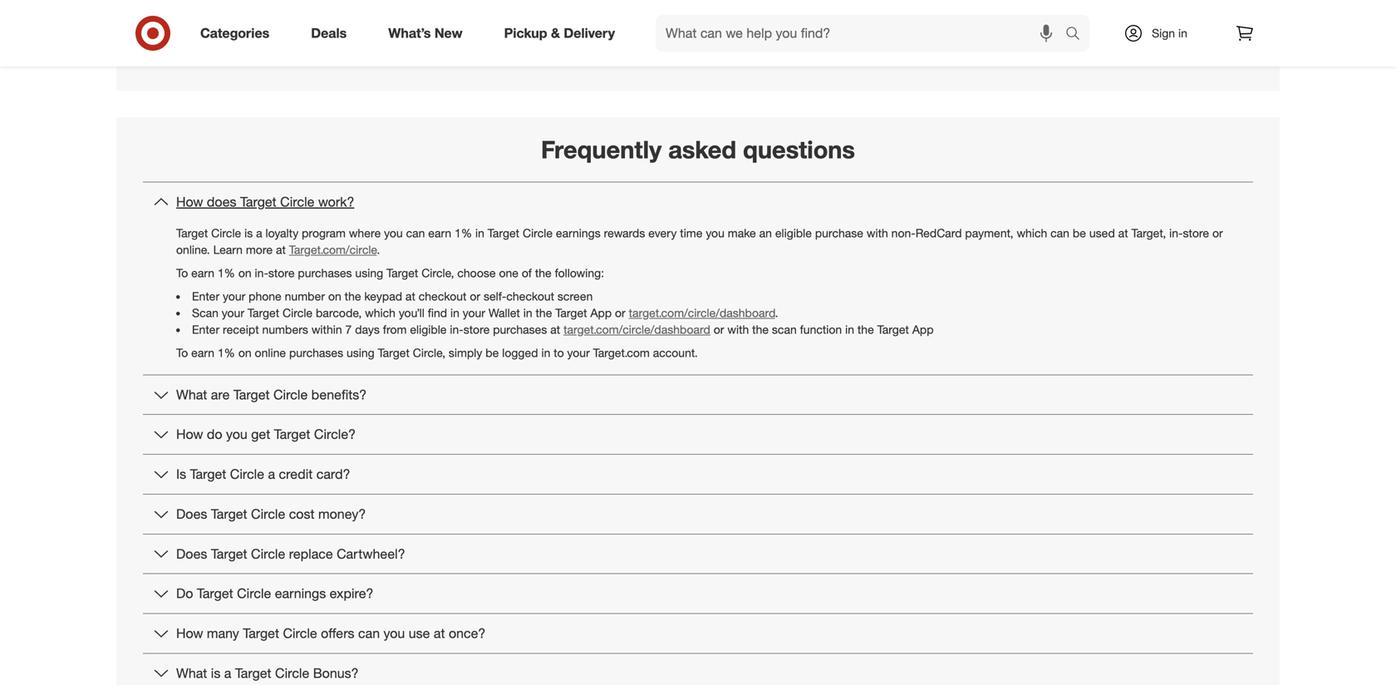 Task type: describe. For each thing, give the bounding box(es) containing it.
7
[[345, 322, 352, 336]]

do
[[207, 426, 222, 442]]

pickup & delivery
[[504, 25, 615, 41]]

you inside how many target circle offers can you use at once? dropdown button
[[384, 625, 405, 641]]

benefits?
[[311, 386, 367, 403]]

an
[[760, 226, 772, 240]]

how many target circle offers can you use at once?
[[176, 625, 486, 641]]

your right to
[[567, 345, 590, 360]]

in- inside target circle is a loyalty program where you can earn 1% in target circle earnings rewards every time you make an eligible purchase with non-redcard payment, which can be used at target, in-store or online. learn more at
[[1170, 226, 1183, 240]]

sign
[[1152, 26, 1176, 40]]

used
[[1090, 226, 1115, 240]]

screen
[[558, 289, 593, 303]]

does target circle replace cartwheel? button
[[143, 534, 1254, 573]]

a inside 'dropdown button'
[[268, 466, 275, 482]]

logged
[[502, 345, 538, 360]]

online
[[255, 345, 286, 360]]

which inside target circle is a loyalty program where you can earn 1% in target circle earnings rewards every time you make an eligible purchase with non-redcard payment, which can be used at target, in-store or online. learn more at
[[1017, 226, 1048, 240]]

What can we help you find? suggestions appear below search field
[[656, 15, 1070, 52]]

does target circle cost money? button
[[143, 495, 1254, 534]]

days
[[355, 322, 380, 336]]

account.
[[653, 345, 698, 360]]

1% for to earn 1% on in-store purchases using target circle, choose one of the following:
[[218, 265, 235, 280]]

circle left the offers on the bottom of page
[[283, 625, 317, 641]]

0 vertical spatial app
[[591, 305, 612, 320]]

at up to
[[551, 322, 560, 336]]

what is a target circle bonus? button
[[143, 654, 1254, 685]]

eligible inside target circle is a loyalty program where you can earn 1% in target circle earnings rewards every time you make an eligible purchase with non-redcard payment, which can be used at target, in-store or online. learn more at
[[775, 226, 812, 240]]

target right get at the bottom left of page
[[274, 426, 310, 442]]

work?
[[318, 194, 355, 210]]

target right do
[[197, 585, 233, 602]]

yet?
[[647, 37, 673, 53]]

what for what are target circle benefits?
[[176, 386, 207, 403]]

deals link
[[297, 15, 368, 52]]

earnings inside do target circle earnings expire? dropdown button
[[275, 585, 326, 602]]

does for does target circle cost money?
[[176, 506, 207, 522]]

target up online.
[[176, 226, 208, 240]]

your left phone
[[223, 289, 245, 303]]

target down does target circle cost money? in the left bottom of the page
[[211, 546, 247, 562]]

once?
[[449, 625, 486, 641]]

target down 'screen'
[[556, 305, 587, 320]]

target right "many" on the bottom left of page
[[243, 625, 279, 641]]

delivery
[[564, 25, 615, 41]]

frequently asked questions
[[541, 135, 855, 164]]

in inside target circle is a loyalty program where you can earn 1% in target circle earnings rewards every time you make an eligible purchase with non-redcard payment, which can be used at target, in-store or online. learn more at
[[476, 226, 485, 240]]

do
[[176, 585, 193, 602]]

circle up loyalty
[[280, 194, 315, 210]]

numbers
[[262, 322, 308, 336]]

1 horizontal spatial app
[[913, 322, 934, 336]]

at inside dropdown button
[[434, 625, 445, 641]]

search
[[1058, 27, 1098, 43]]

with inside target circle is a loyalty program where you can earn 1% in target circle earnings rewards every time you make an eligible purchase with non-redcard payment, which can be used at target, in-store or online. learn more at
[[867, 226, 889, 240]]

what are target circle benefits?
[[176, 386, 367, 403]]

a inside target circle is a loyalty program where you can earn 1% in target circle earnings rewards every time you make an eligible purchase with non-redcard payment, which can be used at target, in-store or online. learn more at
[[256, 226, 262, 240]]

to earn 1% on in-store purchases using target circle, choose one of the following:
[[176, 265, 604, 280]]

target inside dropdown button
[[233, 386, 270, 403]]

how do you get target circle?
[[176, 426, 356, 442]]

sign in link
[[1110, 15, 1214, 52]]

what's new link
[[374, 15, 484, 52]]

time
[[680, 226, 703, 240]]

0 horizontal spatial .
[[377, 242, 380, 257]]

every
[[649, 226, 677, 240]]

frequently
[[541, 135, 662, 164]]

to earn 1% on online purchases using target circle, simply be logged in to your target.com account.
[[176, 345, 698, 360]]

do target circle earnings expire? button
[[143, 574, 1254, 613]]

questions
[[743, 135, 855, 164]]

0 horizontal spatial redcard
[[591, 37, 644, 53]]

on for purchases
[[238, 345, 252, 360]]

target down from
[[378, 345, 410, 360]]

loyalty
[[266, 226, 299, 240]]

circle up of
[[523, 226, 553, 240]]

have
[[548, 37, 576, 53]]

or left scan
[[714, 322, 724, 336]]

1 vertical spatial store
[[268, 265, 295, 280]]

how many target circle offers can you use at once? button
[[143, 614, 1254, 653]]

don't have a redcard yet? learn more about redcard
[[514, 37, 839, 53]]

non-
[[892, 226, 916, 240]]

1 horizontal spatial can
[[406, 226, 425, 240]]

1 horizontal spatial learn
[[676, 37, 710, 53]]

store inside target circle is a loyalty program where you can earn 1% in target circle earnings rewards every time you make an eligible purchase with non-redcard payment, which can be used at target, in-store or online. learn more at
[[1183, 226, 1210, 240]]

learn more about redcard link
[[676, 35, 839, 54]]

1 checkout from the left
[[419, 289, 467, 303]]

at right used
[[1119, 226, 1129, 240]]

at up you'll
[[406, 289, 416, 303]]

what's new
[[388, 25, 463, 41]]

receipt
[[223, 322, 259, 336]]

circle left cost
[[251, 506, 285, 522]]

be inside target circle is a loyalty program where you can earn 1% in target circle earnings rewards every time you make an eligible purchase with non-redcard payment, which can be used at target, in-store or online. learn more at
[[1073, 226, 1087, 240]]

card?
[[317, 466, 350, 482]]

don't
[[514, 37, 545, 53]]

a right have
[[580, 37, 587, 53]]

target down is target circle a credit card?
[[211, 506, 247, 522]]

0 vertical spatial using
[[355, 265, 383, 280]]

is target circle a credit card? button
[[143, 455, 1254, 494]]

earn inside target circle is a loyalty program where you can earn 1% in target circle earnings rewards every time you make an eligible purchase with non-redcard payment, which can be used at target, in-store or online. learn more at
[[428, 226, 452, 240]]

a inside dropdown button
[[224, 665, 231, 681]]

purchases inside enter your phone number on the keypad at checkout or self-checkout screen scan your target circle barcode, which you'll find in your wallet in the target app or target.com/circle/dashboard . enter receipt numbers within 7 days from eligible in-store purchases at target.com/circle/dashboard or with the scan function in the target app
[[493, 322, 547, 336]]

or inside target circle is a loyalty program where you can earn 1% in target circle earnings rewards every time you make an eligible purchase with non-redcard payment, which can be used at target, in-store or online. learn more at
[[1213, 226, 1223, 240]]

1 vertical spatial using
[[347, 345, 375, 360]]

eligible inside enter your phone number on the keypad at checkout or self-checkout screen scan your target circle barcode, which you'll find in your wallet in the target app or target.com/circle/dashboard . enter receipt numbers within 7 days from eligible in-store purchases at target.com/circle/dashboard or with the scan function in the target app
[[410, 322, 447, 336]]

earnings inside target circle is a loyalty program where you can earn 1% in target circle earnings rewards every time you make an eligible purchase with non-redcard payment, which can be used at target, in-store or online. learn more at
[[556, 226, 601, 240]]

redcard inside target circle is a loyalty program where you can earn 1% in target circle earnings rewards every time you make an eligible purchase with non-redcard payment, which can be used at target, in-store or online. learn more at
[[916, 226, 962, 240]]

target right function
[[878, 322, 909, 336]]

what's
[[388, 25, 431, 41]]

money?
[[318, 506, 366, 522]]

in right sign
[[1179, 26, 1188, 40]]

purchase
[[815, 226, 864, 240]]

replace
[[289, 546, 333, 562]]

to for to earn 1% on in-store purchases using target circle, choose one of the following:
[[176, 265, 188, 280]]

in right function
[[846, 322, 855, 336]]

asked
[[669, 135, 737, 164]]

you'll
[[399, 305, 425, 320]]

circle up "many" on the bottom left of page
[[237, 585, 271, 602]]

how for how do you get target circle?
[[176, 426, 203, 442]]

does for does target circle replace cartwheel?
[[176, 546, 207, 562]]

what for what is a target circle bonus?
[[176, 665, 207, 681]]

from
[[383, 322, 407, 336]]

scan
[[772, 322, 797, 336]]

of
[[522, 265, 532, 280]]

many
[[207, 625, 239, 641]]

categories
[[200, 25, 270, 41]]

keypad
[[364, 289, 402, 303]]

sign in
[[1152, 26, 1188, 40]]

cost
[[289, 506, 315, 522]]

to for to earn 1% on online purchases using target circle, simply be logged in to your target.com account.
[[176, 345, 188, 360]]

bonus?
[[313, 665, 359, 681]]

credit
[[279, 466, 313, 482]]

the left scan
[[752, 322, 769, 336]]

1 vertical spatial in-
[[255, 265, 268, 280]]

is inside dropdown button
[[211, 665, 221, 681]]

does target circle cost money?
[[176, 506, 366, 522]]

2 horizontal spatial can
[[1051, 226, 1070, 240]]

on for store
[[238, 265, 252, 280]]

program
[[302, 226, 346, 240]]

rewards
[[604, 226, 645, 240]]

you inside how do you get target circle? dropdown button
[[226, 426, 248, 442]]

earn for to earn 1% on online purchases using target circle, simply be logged in to your target.com account.
[[191, 345, 214, 360]]

target,
[[1132, 226, 1167, 240]]

1% for to earn 1% on online purchases using target circle, simply be logged in to your target.com account.
[[218, 345, 235, 360]]

in right wallet
[[524, 305, 533, 320]]

1 vertical spatial circle,
[[413, 345, 446, 360]]

2 vertical spatial purchases
[[289, 345, 343, 360]]

target down phone
[[248, 305, 279, 320]]

about
[[748, 37, 782, 53]]

simply
[[449, 345, 482, 360]]

deals
[[311, 25, 347, 41]]



Task type: locate. For each thing, give the bounding box(es) containing it.
in up choose
[[476, 226, 485, 240]]

0 vertical spatial earn
[[428, 226, 452, 240]]

1% inside target circle is a loyalty program where you can earn 1% in target circle earnings rewards every time you make an eligible purchase with non-redcard payment, which can be used at target, in-store or online. learn more at
[[455, 226, 472, 240]]

function
[[800, 322, 842, 336]]

learn inside target circle is a loyalty program where you can earn 1% in target circle earnings rewards every time you make an eligible purchase with non-redcard payment, which can be used at target, in-store or online. learn more at
[[213, 242, 243, 257]]

number
[[285, 289, 325, 303]]

1% up scan
[[218, 265, 235, 280]]

self-
[[484, 289, 507, 303]]

1 vertical spatial how
[[176, 426, 203, 442]]

can inside dropdown button
[[358, 625, 380, 641]]

0 vertical spatial target.com/circle/dashboard link
[[629, 305, 775, 320]]

which inside enter your phone number on the keypad at checkout or self-checkout screen scan your target circle barcode, which you'll find in your wallet in the target app or target.com/circle/dashboard . enter receipt numbers within 7 days from eligible in-store purchases at target.com/circle/dashboard or with the scan function in the target app
[[365, 305, 396, 320]]

earn down scan
[[191, 345, 214, 360]]

how left does
[[176, 194, 203, 210]]

your up receipt in the left of the page
[[222, 305, 244, 320]]

the right function
[[858, 322, 874, 336]]

is down "many" on the bottom left of page
[[211, 665, 221, 681]]

1 vertical spatial target.com/circle/dashboard
[[564, 322, 711, 336]]

does target circle replace cartwheel?
[[176, 546, 405, 562]]

the up barcode,
[[345, 289, 361, 303]]

target right does
[[240, 194, 277, 210]]

1 vertical spatial on
[[328, 289, 341, 303]]

at down loyalty
[[276, 242, 286, 257]]

you right 'where' at the top left of the page
[[384, 226, 403, 240]]

1 does from the top
[[176, 506, 207, 522]]

0 horizontal spatial store
[[268, 265, 295, 280]]

offers
[[321, 625, 355, 641]]

1 horizontal spatial be
[[1073, 226, 1087, 240]]

with left non-
[[867, 226, 889, 240]]

target.com/circle/dashboard up target.com
[[564, 322, 711, 336]]

0 horizontal spatial be
[[486, 345, 499, 360]]

0 vertical spatial earnings
[[556, 226, 601, 240]]

cartwheel?
[[337, 546, 405, 562]]

1 enter from the top
[[192, 289, 220, 303]]

earn up the to earn 1% on in-store purchases using target circle, choose one of the following:
[[428, 226, 452, 240]]

how
[[176, 194, 203, 210], [176, 426, 203, 442], [176, 625, 203, 641]]

target.com
[[593, 345, 650, 360]]

with left scan
[[728, 322, 749, 336]]

store right target,
[[1183, 226, 1210, 240]]

how do you get target circle? button
[[143, 415, 1254, 454]]

0 vertical spatial more
[[713, 37, 744, 53]]

learn right online.
[[213, 242, 243, 257]]

in-
[[1170, 226, 1183, 240], [255, 265, 268, 280], [450, 322, 464, 336]]

where
[[349, 226, 381, 240]]

1 horizontal spatial eligible
[[775, 226, 812, 240]]

on inside enter your phone number on the keypad at checkout or self-checkout screen scan your target circle barcode, which you'll find in your wallet in the target app or target.com/circle/dashboard . enter receipt numbers within 7 days from eligible in-store purchases at target.com/circle/dashboard or with the scan function in the target app
[[328, 289, 341, 303]]

1 horizontal spatial more
[[713, 37, 744, 53]]

within
[[312, 322, 342, 336]]

target.com/circle/dashboard link for or with the scan function in the target app
[[564, 322, 711, 336]]

target down "many" on the bottom left of page
[[235, 665, 271, 681]]

1 vertical spatial to
[[176, 345, 188, 360]]

1% up choose
[[455, 226, 472, 240]]

circle?
[[314, 426, 356, 442]]

0 horizontal spatial in-
[[255, 265, 268, 280]]

0 horizontal spatial learn
[[213, 242, 243, 257]]

what inside dropdown button
[[176, 386, 207, 403]]

checkout
[[419, 289, 467, 303], [507, 289, 555, 303]]

1 vertical spatial target.com/circle/dashboard link
[[564, 322, 711, 336]]

redcard
[[591, 37, 644, 53], [786, 37, 839, 53], [916, 226, 962, 240]]

using up keypad
[[355, 265, 383, 280]]

1 vertical spatial .
[[775, 305, 779, 320]]

0 vertical spatial in-
[[1170, 226, 1183, 240]]

expire?
[[330, 585, 374, 602]]

the right wallet
[[536, 305, 552, 320]]

2 vertical spatial on
[[238, 345, 252, 360]]

in
[[1179, 26, 1188, 40], [476, 226, 485, 240], [451, 305, 460, 320], [524, 305, 533, 320], [846, 322, 855, 336], [542, 345, 551, 360]]

or left 'self-'
[[470, 289, 481, 303]]

which down keypad
[[365, 305, 396, 320]]

2 to from the top
[[176, 345, 188, 360]]

circle left bonus?
[[275, 665, 309, 681]]

in right find
[[451, 305, 460, 320]]

2 does from the top
[[176, 546, 207, 562]]

a left loyalty
[[256, 226, 262, 240]]

target.com/circle link
[[289, 242, 377, 257]]

2 vertical spatial how
[[176, 625, 203, 641]]

0 vertical spatial is
[[245, 226, 253, 240]]

purchases down wallet
[[493, 322, 547, 336]]

what inside dropdown button
[[176, 665, 207, 681]]

eligible
[[775, 226, 812, 240], [410, 322, 447, 336]]

1 vertical spatial what
[[176, 665, 207, 681]]

in- inside enter your phone number on the keypad at checkout or self-checkout screen scan your target circle barcode, which you'll find in your wallet in the target app or target.com/circle/dashboard . enter receipt numbers within 7 days from eligible in-store purchases at target.com/circle/dashboard or with the scan function in the target app
[[450, 322, 464, 336]]

use
[[409, 625, 430, 641]]

circle down get at the bottom left of page
[[230, 466, 264, 482]]

which
[[1017, 226, 1048, 240], [365, 305, 396, 320]]

or up target.com
[[615, 305, 626, 320]]

find
[[428, 305, 447, 320]]

in- right target,
[[1170, 226, 1183, 240]]

target circle is a loyalty program where you can earn 1% in target circle earnings rewards every time you make an eligible purchase with non-redcard payment, which can be used at target, in-store or online. learn more at
[[176, 226, 1223, 257]]

learn
[[676, 37, 710, 53], [213, 242, 243, 257]]

0 vertical spatial 1%
[[455, 226, 472, 240]]

store inside enter your phone number on the keypad at checkout or self-checkout screen scan your target circle barcode, which you'll find in your wallet in the target app or target.com/circle/dashboard . enter receipt numbers within 7 days from eligible in-store purchases at target.com/circle/dashboard or with the scan function in the target app
[[464, 322, 490, 336]]

can up the to earn 1% on in-store purchases using target circle, choose one of the following:
[[406, 226, 425, 240]]

0 horizontal spatial app
[[591, 305, 612, 320]]

circle down does target circle cost money? in the left bottom of the page
[[251, 546, 285, 562]]

2 vertical spatial in-
[[450, 322, 464, 336]]

0 horizontal spatial checkout
[[419, 289, 467, 303]]

target inside 'dropdown button'
[[190, 466, 226, 482]]

2 vertical spatial 1%
[[218, 345, 235, 360]]

1 vertical spatial 1%
[[218, 265, 235, 280]]

1 horizontal spatial which
[[1017, 226, 1048, 240]]

pickup
[[504, 25, 547, 41]]

1 horizontal spatial redcard
[[786, 37, 839, 53]]

phone
[[249, 289, 282, 303]]

circle, left choose
[[422, 265, 454, 280]]

eligible down find
[[410, 322, 447, 336]]

how left "many" on the bottom left of page
[[176, 625, 203, 641]]

does inside dropdown button
[[176, 546, 207, 562]]

target.com/circle/dashboard
[[629, 305, 775, 320], [564, 322, 711, 336]]

redcard left yet?
[[591, 37, 644, 53]]

1 vertical spatial be
[[486, 345, 499, 360]]

get
[[251, 426, 270, 442]]

1% down receipt in the left of the page
[[218, 345, 235, 360]]

is inside target circle is a loyalty program where you can earn 1% in target circle earnings rewards every time you make an eligible purchase with non-redcard payment, which can be used at target, in-store or online. learn more at
[[245, 226, 253, 240]]

1 vertical spatial is
[[211, 665, 221, 681]]

enter
[[192, 289, 220, 303], [192, 322, 220, 336]]

1 vertical spatial eligible
[[410, 322, 447, 336]]

1 vertical spatial does
[[176, 546, 207, 562]]

wallet
[[489, 305, 520, 320]]

1 horizontal spatial is
[[245, 226, 253, 240]]

1 vertical spatial enter
[[192, 322, 220, 336]]

target up keypad
[[387, 265, 418, 280]]

learn right yet?
[[676, 37, 710, 53]]

how for how many target circle offers can you use at once?
[[176, 625, 203, 641]]

make
[[728, 226, 756, 240]]

0 vertical spatial on
[[238, 265, 252, 280]]

1 horizontal spatial checkout
[[507, 289, 555, 303]]

earnings
[[556, 226, 601, 240], [275, 585, 326, 602]]

in- up phone
[[255, 265, 268, 280]]

circle,
[[422, 265, 454, 280], [413, 345, 446, 360]]

0 vertical spatial how
[[176, 194, 203, 210]]

earnings up following:
[[556, 226, 601, 240]]

0 vertical spatial target.com/circle/dashboard
[[629, 305, 775, 320]]

1 vertical spatial earnings
[[275, 585, 326, 602]]

target up one
[[488, 226, 520, 240]]

2 what from the top
[[176, 665, 207, 681]]

does up do
[[176, 546, 207, 562]]

0 vertical spatial enter
[[192, 289, 220, 303]]

search button
[[1058, 15, 1098, 55]]

.
[[377, 242, 380, 257], [775, 305, 779, 320]]

on down receipt in the left of the page
[[238, 345, 252, 360]]

2 horizontal spatial in-
[[1170, 226, 1183, 240]]

1 how from the top
[[176, 194, 203, 210]]

are
[[211, 386, 230, 403]]

1 horizontal spatial with
[[867, 226, 889, 240]]

0 vertical spatial .
[[377, 242, 380, 257]]

target.com/circle .
[[289, 242, 380, 257]]

0 vertical spatial store
[[1183, 226, 1210, 240]]

on up barcode,
[[328, 289, 341, 303]]

0 vertical spatial does
[[176, 506, 207, 522]]

new
[[435, 25, 463, 41]]

earn
[[428, 226, 452, 240], [191, 265, 214, 280], [191, 345, 214, 360]]

how does target circle work?
[[176, 194, 355, 210]]

target.com/circle/dashboard link for .
[[629, 305, 775, 320]]

on
[[238, 265, 252, 280], [328, 289, 341, 303], [238, 345, 252, 360]]

circle
[[280, 194, 315, 210], [211, 226, 241, 240], [523, 226, 553, 240], [283, 305, 313, 320], [274, 386, 308, 403], [230, 466, 264, 482], [251, 506, 285, 522], [251, 546, 285, 562], [237, 585, 271, 602], [283, 625, 317, 641], [275, 665, 309, 681]]

one
[[499, 265, 519, 280]]

be right simply
[[486, 345, 499, 360]]

is
[[176, 466, 186, 482]]

store up simply
[[464, 322, 490, 336]]

pickup & delivery link
[[490, 15, 636, 52]]

2 horizontal spatial redcard
[[916, 226, 962, 240]]

1 horizontal spatial earnings
[[556, 226, 601, 240]]

earn down online.
[[191, 265, 214, 280]]

&
[[551, 25, 560, 41]]

redcard right about
[[786, 37, 839, 53]]

circle inside enter your phone number on the keypad at checkout or self-checkout screen scan your target circle barcode, which you'll find in your wallet in the target app or target.com/circle/dashboard . enter receipt numbers within 7 days from eligible in-store purchases at target.com/circle/dashboard or with the scan function in the target app
[[283, 305, 313, 320]]

how inside dropdown button
[[176, 194, 203, 210]]

1 vertical spatial app
[[913, 322, 934, 336]]

1 vertical spatial more
[[246, 242, 273, 257]]

what are target circle benefits? button
[[143, 375, 1254, 414]]

at right use
[[434, 625, 445, 641]]

2 enter from the top
[[192, 322, 220, 336]]

categories link
[[186, 15, 290, 52]]

app
[[591, 305, 612, 320], [913, 322, 934, 336]]

barcode,
[[316, 305, 362, 320]]

1%
[[455, 226, 472, 240], [218, 265, 235, 280], [218, 345, 235, 360]]

1 to from the top
[[176, 265, 188, 280]]

does inside dropdown button
[[176, 506, 207, 522]]

1 horizontal spatial .
[[775, 305, 779, 320]]

is left loyalty
[[245, 226, 253, 240]]

eligible right an at the right top
[[775, 226, 812, 240]]

2 vertical spatial store
[[464, 322, 490, 336]]

1 vertical spatial purchases
[[493, 322, 547, 336]]

2 how from the top
[[176, 426, 203, 442]]

in left to
[[542, 345, 551, 360]]

1 vertical spatial which
[[365, 305, 396, 320]]

0 horizontal spatial with
[[728, 322, 749, 336]]

is
[[245, 226, 253, 240], [211, 665, 221, 681]]

0 vertical spatial to
[[176, 265, 188, 280]]

enter your phone number on the keypad at checkout or self-checkout screen scan your target circle barcode, which you'll find in your wallet in the target app or target.com/circle/dashboard . enter receipt numbers within 7 days from eligible in-store purchases at target.com/circle/dashboard or with the scan function in the target app
[[192, 289, 934, 336]]

to
[[176, 265, 188, 280], [176, 345, 188, 360]]

circle down does
[[211, 226, 241, 240]]

redcard left the payment,
[[916, 226, 962, 240]]

checkout down of
[[507, 289, 555, 303]]

. up scan
[[775, 305, 779, 320]]

can left used
[[1051, 226, 1070, 240]]

a
[[580, 37, 587, 53], [256, 226, 262, 240], [268, 466, 275, 482], [224, 665, 231, 681]]

0 horizontal spatial is
[[211, 665, 221, 681]]

enter up scan
[[192, 289, 220, 303]]

1 vertical spatial learn
[[213, 242, 243, 257]]

with inside enter your phone number on the keypad at checkout or self-checkout screen scan your target circle barcode, which you'll find in your wallet in the target app or target.com/circle/dashboard . enter receipt numbers within 7 days from eligible in-store purchases at target.com/circle/dashboard or with the scan function in the target app
[[728, 322, 749, 336]]

to
[[554, 345, 564, 360]]

how does target circle work? button
[[143, 182, 1254, 221]]

2 horizontal spatial store
[[1183, 226, 1210, 240]]

0 vertical spatial purchases
[[298, 265, 352, 280]]

1 vertical spatial with
[[728, 322, 749, 336]]

2 checkout from the left
[[507, 289, 555, 303]]

0 vertical spatial learn
[[676, 37, 710, 53]]

1 horizontal spatial in-
[[450, 322, 464, 336]]

store up phone
[[268, 265, 295, 280]]

choose
[[458, 265, 496, 280]]

. down 'where' at the top left of the page
[[377, 242, 380, 257]]

how for how does target circle work?
[[176, 194, 203, 210]]

circle, left simply
[[413, 345, 446, 360]]

you
[[384, 226, 403, 240], [706, 226, 725, 240], [226, 426, 248, 442], [384, 625, 405, 641]]

you right time
[[706, 226, 725, 240]]

does
[[207, 194, 237, 210]]

target.com/circle/dashboard link up account.
[[629, 305, 775, 320]]

using down days
[[347, 345, 375, 360]]

target
[[240, 194, 277, 210], [176, 226, 208, 240], [488, 226, 520, 240], [387, 265, 418, 280], [248, 305, 279, 320], [556, 305, 587, 320], [878, 322, 909, 336], [378, 345, 410, 360], [233, 386, 270, 403], [274, 426, 310, 442], [190, 466, 226, 482], [211, 506, 247, 522], [211, 546, 247, 562], [197, 585, 233, 602], [243, 625, 279, 641], [235, 665, 271, 681]]

1 what from the top
[[176, 386, 207, 403]]

what down "many" on the bottom left of page
[[176, 665, 207, 681]]

the
[[535, 265, 552, 280], [345, 289, 361, 303], [536, 305, 552, 320], [752, 322, 769, 336], [858, 322, 874, 336]]

the right of
[[535, 265, 552, 280]]

circle inside 'dropdown button'
[[230, 466, 264, 482]]

at
[[1119, 226, 1129, 240], [276, 242, 286, 257], [406, 289, 416, 303], [551, 322, 560, 336], [434, 625, 445, 641]]

0 horizontal spatial more
[[246, 242, 273, 257]]

your down 'self-'
[[463, 305, 485, 320]]

0 vertical spatial circle,
[[422, 265, 454, 280]]

checkout up find
[[419, 289, 467, 303]]

following:
[[555, 265, 604, 280]]

more inside target circle is a loyalty program where you can earn 1% in target circle earnings rewards every time you make an eligible purchase with non-redcard payment, which can be used at target, in-store or online. learn more at
[[246, 242, 273, 257]]

or right target,
[[1213, 226, 1223, 240]]

0 horizontal spatial earnings
[[275, 585, 326, 602]]

target.com/circle/dashboard link
[[629, 305, 775, 320], [564, 322, 711, 336]]

0 vertical spatial eligible
[[775, 226, 812, 240]]

earn for to earn 1% on in-store purchases using target circle, choose one of the following:
[[191, 265, 214, 280]]

can right the offers on the bottom of page
[[358, 625, 380, 641]]

purchases down within
[[289, 345, 343, 360]]

0 horizontal spatial can
[[358, 625, 380, 641]]

0 vertical spatial be
[[1073, 226, 1087, 240]]

2 vertical spatial earn
[[191, 345, 214, 360]]

0 vertical spatial what
[[176, 386, 207, 403]]

target.com/circle/dashboard link up target.com
[[564, 322, 711, 336]]

0 horizontal spatial eligible
[[410, 322, 447, 336]]

using
[[355, 265, 383, 280], [347, 345, 375, 360]]

what is a target circle bonus?
[[176, 665, 359, 681]]

. inside enter your phone number on the keypad at checkout or self-checkout screen scan your target circle barcode, which you'll find in your wallet in the target app or target.com/circle/dashboard . enter receipt numbers within 7 days from eligible in-store purchases at target.com/circle/dashboard or with the scan function in the target app
[[775, 305, 779, 320]]

do target circle earnings expire?
[[176, 585, 374, 602]]

more down loyalty
[[246, 242, 273, 257]]

target right the is
[[190, 466, 226, 482]]

circle inside dropdown button
[[274, 386, 308, 403]]

scan
[[192, 305, 219, 320]]

be left used
[[1073, 226, 1087, 240]]

0 horizontal spatial which
[[365, 305, 396, 320]]

what left are
[[176, 386, 207, 403]]

1 horizontal spatial store
[[464, 322, 490, 336]]

3 how from the top
[[176, 625, 203, 641]]

0 vertical spatial with
[[867, 226, 889, 240]]

enter down scan
[[192, 322, 220, 336]]

0 vertical spatial which
[[1017, 226, 1048, 240]]

1 vertical spatial earn
[[191, 265, 214, 280]]

on up phone
[[238, 265, 252, 280]]

does
[[176, 506, 207, 522], [176, 546, 207, 562]]

circle down 'number' on the left of page
[[283, 305, 313, 320]]

how left do
[[176, 426, 203, 442]]



Task type: vqa. For each thing, say whether or not it's contained in the screenshot.
Target
yes



